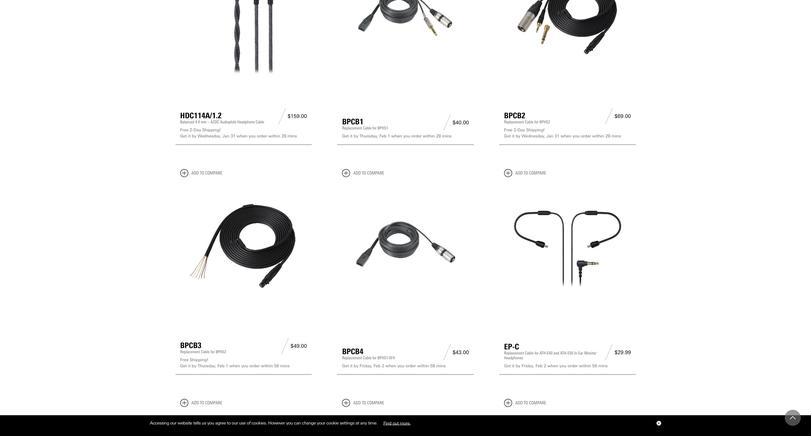 Task type: vqa. For each thing, say whether or not it's contained in the screenshot.
58 to the middle
yes



Task type: describe. For each thing, give the bounding box(es) containing it.
us
[[202, 421, 206, 426]]

arrow up image
[[790, 415, 796, 421]]

cable inside ep-c replacement cable for ath-e40 and ath-e50 in-ear monitor headphones
[[525, 351, 534, 356]]

hdc114a/1.2
[[180, 111, 222, 120]]

cable for bpcb3
[[201, 349, 210, 354]]

ep-
[[504, 342, 515, 351]]

ear
[[579, 351, 583, 356]]

add for the ep cp image at the left of the page
[[191, 400, 199, 406]]

hp lc image
[[504, 412, 631, 436]]

free shipping! get it by thursday, feb 1 when you order within 58 mins
[[180, 357, 290, 368]]

add to compare for the ep cp image at the left of the page
[[191, 400, 222, 406]]

bpcb3 image
[[180, 182, 307, 309]]

add for hp lc image
[[515, 400, 523, 406]]

cookies.
[[252, 421, 267, 426]]

friday, for replacement
[[360, 364, 372, 368]]

by down bpcb4
[[354, 364, 358, 368]]

add to compare for hp lc image
[[515, 400, 546, 406]]

add for 'bpcb4' image
[[353, 170, 361, 176]]

shipping! inside free shipping! get it by thursday, feb 1 when you order within 58 mins
[[190, 357, 208, 362]]

it down balanced
[[188, 134, 191, 138]]

your
[[317, 421, 325, 426]]

get down headphones
[[504, 364, 511, 368]]

31 for hdc114a/1.2
[[231, 134, 236, 138]]

get it by friday, feb 2 when you order within 58 mins for ep-c
[[504, 364, 608, 368]]

agree
[[215, 421, 226, 426]]

hp cc image
[[342, 412, 469, 436]]

replacement for bpcb3
[[180, 349, 200, 354]]

compare for hp lc image
[[529, 400, 546, 406]]

replacement inside ep-c replacement cable for ath-e40 and ath-e50 in-ear monitor headphones
[[504, 351, 524, 356]]

can
[[294, 421, 301, 426]]

cable for bpcb4
[[363, 356, 372, 360]]

divider line image for bpcb2
[[604, 108, 615, 124]]

for inside ep-c replacement cable for ath-e40 and ath-e50 in-ear monitor headphones
[[535, 351, 539, 356]]

to for ep c image
[[524, 170, 528, 176]]

it down bpcb4
[[350, 364, 353, 368]]

get down bpcb4
[[342, 364, 349, 368]]

1 inside free shipping! get it by thursday, feb 1 when you order within 58 mins
[[226, 364, 228, 368]]

wednesday, for bpcb2
[[522, 134, 545, 138]]

for for bpcb3
[[211, 349, 215, 354]]

audiophile
[[220, 119, 236, 124]]

for for bpcb4
[[373, 356, 377, 360]]

divider line image for ep-c
[[604, 344, 615, 360]]

add to compare for bpcb3 image
[[191, 170, 222, 176]]

order inside free shipping! get it by thursday, feb 1 when you order within 58 mins
[[250, 364, 260, 368]]

it down bpcb2
[[512, 134, 515, 138]]

28 for hdc114a/1.2
[[282, 134, 286, 138]]

find
[[383, 421, 392, 426]]

2 down bphs1-
[[382, 364, 384, 368]]

bphs1-
[[378, 356, 389, 360]]

to for hp cc image
[[362, 400, 366, 406]]

add for hp cc image
[[353, 400, 361, 406]]

cable inside hdc114a/1.2 balanced 4.4 mm – a2dc audiophile headphone cable
[[256, 119, 264, 124]]

jan for hdc114a/1.2
[[223, 134, 230, 138]]

it down headphones
[[512, 364, 515, 368]]

ep cp image
[[180, 412, 307, 436]]

friday, for c
[[522, 364, 535, 368]]

add to compare button for hp cc image
[[342, 399, 384, 407]]

$29.99
[[615, 349, 631, 355]]

add to compare button for the ep cp image at the left of the page
[[180, 399, 222, 407]]

divider line image for bpcb4
[[442, 344, 453, 360]]

feb down bphs1 on the top left of the page
[[379, 134, 387, 138]]

time.
[[368, 421, 378, 426]]

balanced
[[180, 119, 194, 124]]

add for bpcb3 image
[[191, 170, 199, 176]]

free 2 -day shipping! get it by wednesday, jan 31 when you order within 28 mins for hdc114a/1.2
[[180, 127, 297, 138]]

28 for bpcb2
[[606, 134, 610, 138]]

for for bpcb1
[[373, 126, 377, 130]]

compare for bpcb3 image
[[205, 170, 222, 176]]

2 ath- from the left
[[560, 351, 568, 356]]

bpcb4
[[342, 347, 363, 356]]

add for ep c image
[[515, 170, 523, 176]]

to for 'bpcb4' image
[[362, 170, 366, 176]]

bpcb1
[[342, 117, 363, 126]]

by inside free shipping! get it by thursday, feb 1 when you order within 58 mins
[[192, 364, 196, 368]]

31 for bpcb2
[[555, 134, 560, 138]]

- for bpcb2
[[516, 127, 518, 132]]

$159.00
[[288, 113, 307, 119]]

hdc114a/1.2 image
[[180, 0, 307, 79]]

add to compare for hp cc image
[[353, 400, 384, 406]]

cookie
[[326, 421, 339, 426]]

use
[[239, 421, 246, 426]]

$40.00
[[453, 119, 469, 126]]

shipping! for bpcb2
[[526, 127, 545, 132]]

compare for 'bpcb4' image
[[367, 170, 384, 176]]

at
[[356, 421, 359, 426]]

xf4
[[389, 356, 395, 360]]

by down bpcb1
[[354, 134, 358, 138]]

e40
[[547, 351, 553, 356]]

day for bpcb2
[[518, 127, 525, 132]]



Task type: locate. For each thing, give the bounding box(es) containing it.
by down 4.4
[[192, 134, 196, 138]]

e50
[[568, 351, 573, 356]]

1 vertical spatial bphs2
[[216, 349, 226, 354]]

jan for bpcb2
[[547, 134, 554, 138]]

2 horizontal spatial 28
[[606, 134, 610, 138]]

get it by friday, feb 2 when you order within 58 mins down xf4
[[342, 364, 446, 368]]

jan down bpcb2 replacement cable for bphs2
[[547, 134, 554, 138]]

0 horizontal spatial 1
[[226, 364, 228, 368]]

bphs2
[[540, 119, 550, 124], [216, 349, 226, 354]]

4.4
[[195, 119, 200, 124]]

tells
[[193, 421, 201, 426]]

1 horizontal spatial get it by friday, feb 2 when you order within 58 mins
[[504, 364, 608, 368]]

website
[[178, 421, 192, 426]]

cable inside bpcb3 replacement cable for bphs2
[[201, 349, 210, 354]]

2
[[190, 127, 192, 132], [514, 127, 516, 132], [382, 364, 384, 368], [544, 364, 546, 368]]

feb
[[379, 134, 387, 138], [217, 364, 225, 368], [374, 364, 381, 368], [536, 364, 543, 368]]

mins
[[288, 134, 297, 138], [442, 134, 452, 138], [612, 134, 621, 138], [280, 364, 290, 368], [436, 364, 446, 368], [598, 364, 608, 368]]

thursday,
[[360, 134, 378, 138], [198, 364, 216, 368]]

bpcb1 replacement cable for bphs1
[[342, 117, 388, 130]]

replacement inside the bpcb4 replacement cable for bphs1-xf4
[[342, 356, 362, 360]]

add to compare button for bpcb3 image
[[180, 169, 222, 177]]

get inside free shipping! get it by thursday, feb 1 when you order within 58 mins
[[180, 364, 187, 368]]

bphs1
[[378, 126, 388, 130]]

when inside free shipping! get it by thursday, feb 1 when you order within 58 mins
[[229, 364, 240, 368]]

wednesday, for hdc114a/1.2
[[198, 134, 221, 138]]

friday, down the bpcb4 replacement cable for bphs1-xf4
[[360, 364, 372, 368]]

replacement inside bpcb3 replacement cable for bphs2
[[180, 349, 200, 354]]

1 horizontal spatial 28
[[436, 134, 441, 138]]

you
[[249, 134, 256, 138], [403, 134, 410, 138], [573, 134, 580, 138], [241, 364, 248, 368], [398, 364, 405, 368], [560, 364, 567, 368], [207, 421, 214, 426], [286, 421, 293, 426]]

to
[[200, 170, 204, 176], [362, 170, 366, 176], [524, 170, 528, 176], [200, 400, 204, 406], [362, 400, 366, 406], [524, 400, 528, 406], [227, 421, 231, 426]]

3 28 from the left
[[606, 134, 610, 138]]

2 horizontal spatial 58
[[592, 364, 597, 368]]

0 horizontal spatial wednesday,
[[198, 134, 221, 138]]

1 horizontal spatial free 2 -day shipping! get it by wednesday, jan 31 when you order within 28 mins
[[504, 127, 621, 138]]

bpcb3
[[180, 341, 201, 350]]

to for hp lc image
[[524, 400, 528, 406]]

1 vertical spatial 1
[[226, 364, 228, 368]]

add to compare for 'bpcb4' image
[[353, 170, 384, 176]]

day
[[194, 127, 201, 132], [518, 127, 525, 132]]

1 down bpcb3 replacement cable for bphs2
[[226, 364, 228, 368]]

0 horizontal spatial bphs2
[[216, 349, 226, 354]]

- for hdc114a/1.2
[[192, 127, 194, 132]]

it
[[188, 134, 191, 138], [350, 134, 353, 138], [512, 134, 515, 138], [188, 364, 191, 368], [350, 364, 353, 368], [512, 364, 515, 368]]

ath-
[[540, 351, 547, 356], [560, 351, 568, 356]]

feb down bpcb3 replacement cable for bphs2
[[217, 364, 225, 368]]

get down bpcb3
[[180, 364, 187, 368]]

for left e40
[[535, 351, 539, 356]]

bphs2 inside bpcb2 replacement cable for bphs2
[[540, 119, 550, 124]]

replacement for bpcb2
[[504, 119, 524, 124]]

free
[[180, 127, 189, 132], [504, 127, 513, 132], [180, 357, 189, 362]]

2 jan from the left
[[547, 134, 554, 138]]

divider line image
[[277, 108, 288, 124], [604, 108, 615, 124], [442, 114, 453, 130], [280, 338, 291, 354], [442, 344, 453, 360], [604, 344, 615, 360]]

1 horizontal spatial ath-
[[560, 351, 568, 356]]

thursday, inside free shipping! get it by thursday, feb 1 when you order within 58 mins
[[198, 364, 216, 368]]

ep-c replacement cable for ath-e40 and ath-e50 in-ear monitor headphones
[[504, 342, 597, 360]]

2 down balanced
[[190, 127, 192, 132]]

get it by friday, feb 2 when you order within 58 mins for bpcb4
[[342, 364, 446, 368]]

shipping! down bpcb3 replacement cable for bphs2
[[190, 357, 208, 362]]

- down bpcb2
[[516, 127, 518, 132]]

free down balanced
[[180, 127, 189, 132]]

find out more.
[[383, 421, 411, 426]]

1 day from the left
[[194, 127, 201, 132]]

1 28 from the left
[[282, 134, 286, 138]]

free for bpcb2
[[504, 127, 513, 132]]

thursday, down bpcb1 replacement cable for bphs1
[[360, 134, 378, 138]]

for inside bpcb1 replacement cable for bphs1
[[373, 126, 377, 130]]

0 vertical spatial bphs2
[[540, 119, 550, 124]]

0 horizontal spatial free 2 -day shipping! get it by wednesday, jan 31 when you order within 28 mins
[[180, 127, 297, 138]]

ath- right and
[[560, 351, 568, 356]]

replacement for bpcb4
[[342, 356, 362, 360]]

add to compare button for ep c image
[[504, 169, 546, 177]]

headphone
[[237, 119, 255, 124]]

add
[[191, 170, 199, 176], [353, 170, 361, 176], [515, 170, 523, 176], [191, 400, 199, 406], [353, 400, 361, 406], [515, 400, 523, 406]]

bphs2 inside bpcb3 replacement cable for bphs2
[[216, 349, 226, 354]]

1 horizontal spatial bphs2
[[540, 119, 550, 124]]

wednesday,
[[198, 134, 221, 138], [522, 134, 545, 138]]

when
[[237, 134, 247, 138], [391, 134, 402, 138], [561, 134, 572, 138], [229, 364, 240, 368], [386, 364, 396, 368], [548, 364, 558, 368]]

free down bpcb3
[[180, 357, 189, 362]]

2 get it by friday, feb 2 when you order within 58 mins from the left
[[504, 364, 608, 368]]

58 inside free shipping! get it by thursday, feb 1 when you order within 58 mins
[[274, 364, 279, 368]]

free 2 -day shipping! get it by wednesday, jan 31 when you order within 28 mins
[[180, 127, 297, 138], [504, 127, 621, 138]]

1 horizontal spatial wednesday,
[[522, 134, 545, 138]]

by down bpcb2 replacement cable for bphs2
[[516, 134, 520, 138]]

feb inside free shipping! get it by thursday, feb 1 when you order within 58 mins
[[217, 364, 225, 368]]

1 horizontal spatial 58
[[430, 364, 435, 368]]

2 down bpcb2
[[514, 127, 516, 132]]

our
[[170, 421, 176, 426], [232, 421, 238, 426]]

day for hdc114a/1.2
[[194, 127, 201, 132]]

for left bphs1 on the top left of the page
[[373, 126, 377, 130]]

1 horizontal spatial day
[[518, 127, 525, 132]]

compare for hp cc image
[[367, 400, 384, 406]]

it inside free shipping! get it by thursday, feb 1 when you order within 58 mins
[[188, 364, 191, 368]]

2 wednesday, from the left
[[522, 134, 545, 138]]

accessing our website tells us you agree to our use of cookies. however you can change your cookie settings at any time.
[[150, 421, 379, 426]]

1 horizontal spatial -
[[516, 127, 518, 132]]

ep c image
[[504, 182, 631, 309]]

monitor
[[584, 351, 597, 356]]

day down bpcb2 replacement cable for bphs2
[[518, 127, 525, 132]]

28
[[282, 134, 286, 138], [436, 134, 441, 138], [606, 134, 610, 138]]

0 vertical spatial thursday,
[[360, 134, 378, 138]]

within
[[268, 134, 280, 138], [423, 134, 435, 138], [592, 134, 604, 138], [261, 364, 273, 368], [417, 364, 429, 368], [579, 364, 591, 368]]

1 vertical spatial thursday,
[[198, 364, 216, 368]]

free inside free shipping! get it by thursday, feb 1 when you order within 58 mins
[[180, 357, 189, 362]]

get down bpcb2
[[504, 134, 511, 138]]

1 get it by friday, feb 2 when you order within 58 mins from the left
[[342, 364, 446, 368]]

compare
[[205, 170, 222, 176], [367, 170, 384, 176], [529, 170, 546, 176], [205, 400, 222, 406], [367, 400, 384, 406], [529, 400, 546, 406]]

for inside the bpcb4 replacement cable for bphs1-xf4
[[373, 356, 377, 360]]

2 58 from the left
[[430, 364, 435, 368]]

1
[[388, 134, 390, 138], [226, 364, 228, 368]]

hdc114a/1.2 balanced 4.4 mm – a2dc audiophile headphone cable
[[180, 111, 264, 124]]

bpcb4 replacement cable for bphs1-xf4
[[342, 347, 395, 360]]

2 friday, from the left
[[522, 364, 535, 368]]

$69.00
[[615, 113, 631, 119]]

2 28 from the left
[[436, 134, 441, 138]]

cable for bpcb2
[[525, 119, 534, 124]]

divider line image for bpcb1
[[442, 114, 453, 130]]

divider line image for hdc114a/1.2
[[277, 108, 288, 124]]

$43.00
[[453, 349, 469, 355]]

add to compare button for 'bpcb4' image
[[342, 169, 384, 177]]

accessing
[[150, 421, 169, 426]]

shipping!
[[202, 127, 221, 132], [526, 127, 545, 132], [190, 357, 208, 362]]

1 58 from the left
[[274, 364, 279, 368]]

it down bpcb1
[[350, 134, 353, 138]]

out
[[393, 421, 399, 426]]

2 down ep-c replacement cable for ath-e40 and ath-e50 in-ear monitor headphones
[[544, 364, 546, 368]]

1 horizontal spatial friday,
[[522, 364, 535, 368]]

compare for ep c image
[[529, 170, 546, 176]]

0 horizontal spatial jan
[[223, 134, 230, 138]]

1 horizontal spatial thursday,
[[360, 134, 378, 138]]

2 31 from the left
[[555, 134, 560, 138]]

for right bpcb2
[[535, 119, 539, 124]]

0 horizontal spatial 58
[[274, 364, 279, 368]]

bphs2 up free shipping! get it by thursday, feb 1 when you order within 58 mins
[[216, 349, 226, 354]]

bpcb2
[[504, 111, 525, 120]]

0 vertical spatial 1
[[388, 134, 390, 138]]

free 2 -day shipping! get it by wednesday, jan 31 when you order within 28 mins for bpcb2
[[504, 127, 621, 138]]

more.
[[400, 421, 411, 426]]

replacement inside bpcb1 replacement cable for bphs1
[[342, 126, 362, 130]]

- down balanced
[[192, 127, 194, 132]]

divider line image for bpcb3
[[280, 338, 291, 354]]

1 jan from the left
[[223, 134, 230, 138]]

cable
[[256, 119, 264, 124], [525, 119, 534, 124], [363, 126, 372, 130], [201, 349, 210, 354], [525, 351, 534, 356], [363, 356, 372, 360]]

1 31 from the left
[[231, 134, 236, 138]]

replacement inside bpcb2 replacement cable for bphs2
[[504, 119, 524, 124]]

ath- left and
[[540, 351, 547, 356]]

for for bpcb2
[[535, 119, 539, 124]]

get down bpcb1
[[342, 134, 349, 138]]

compare for the ep cp image at the left of the page
[[205, 400, 222, 406]]

58 for ep-c
[[592, 364, 597, 368]]

day down 4.4
[[194, 127, 201, 132]]

of
[[247, 421, 251, 426]]

get down balanced
[[180, 134, 187, 138]]

it down bpcb3
[[188, 364, 191, 368]]

bpcb4 image
[[342, 182, 469, 309]]

0 horizontal spatial thursday,
[[198, 364, 216, 368]]

c
[[515, 342, 519, 351]]

our left website
[[170, 421, 176, 426]]

headphones
[[504, 356, 523, 360]]

find out more. link
[[379, 418, 416, 428]]

free down bpcb2
[[504, 127, 513, 132]]

0 horizontal spatial -
[[192, 127, 194, 132]]

add to compare button
[[180, 169, 222, 177], [342, 169, 384, 177], [504, 169, 546, 177], [180, 399, 222, 407], [342, 399, 384, 407], [504, 399, 546, 407]]

bpcb1 image
[[342, 0, 469, 79]]

1 horizontal spatial jan
[[547, 134, 554, 138]]

bpcb2 replacement cable for bphs2
[[504, 111, 550, 124]]

bpcb2 image
[[504, 0, 631, 79]]

shipping! for hdc114a/1.2
[[202, 127, 221, 132]]

by
[[192, 134, 196, 138], [354, 134, 358, 138], [516, 134, 520, 138], [192, 364, 196, 368], [354, 364, 358, 368], [516, 364, 520, 368]]

2 day from the left
[[518, 127, 525, 132]]

0 horizontal spatial 28
[[282, 134, 286, 138]]

0 horizontal spatial friday,
[[360, 364, 372, 368]]

for inside bpcb2 replacement cable for bphs2
[[535, 119, 539, 124]]

add to compare
[[191, 170, 222, 176], [353, 170, 384, 176], [515, 170, 546, 176], [191, 400, 222, 406], [353, 400, 384, 406], [515, 400, 546, 406]]

get it by friday, feb 2 when you order within 58 mins down and
[[504, 364, 608, 368]]

get
[[180, 134, 187, 138], [342, 134, 349, 138], [504, 134, 511, 138], [180, 364, 187, 368], [342, 364, 349, 368], [504, 364, 511, 368]]

feb down bphs1-
[[374, 364, 381, 368]]

for right bpcb3
[[211, 349, 215, 354]]

bpcb3 replacement cable for bphs2
[[180, 341, 226, 354]]

to for the ep cp image at the left of the page
[[200, 400, 204, 406]]

1 horizontal spatial our
[[232, 421, 238, 426]]

and
[[554, 351, 559, 356]]

get it by friday, feb 2 when you order within 58 mins
[[342, 364, 446, 368], [504, 364, 608, 368]]

cable for bpcb1
[[363, 126, 372, 130]]

cable inside the bpcb4 replacement cable for bphs1-xf4
[[363, 356, 372, 360]]

2 free 2 -day shipping! get it by wednesday, jan 31 when you order within 28 mins from the left
[[504, 127, 621, 138]]

58
[[274, 364, 279, 368], [430, 364, 435, 368], [592, 364, 597, 368]]

1 wednesday, from the left
[[198, 134, 221, 138]]

jan
[[223, 134, 230, 138], [547, 134, 554, 138]]

feb down ep-c replacement cable for ath-e40 and ath-e50 in-ear monitor headphones
[[536, 364, 543, 368]]

mm
[[201, 119, 207, 124]]

free for hdc114a/1.2
[[180, 127, 189, 132]]

settings
[[340, 421, 355, 426]]

cross image
[[657, 422, 660, 425]]

replacement
[[504, 119, 524, 124], [342, 126, 362, 130], [180, 349, 200, 354], [504, 351, 524, 356], [342, 356, 362, 360]]

1 - from the left
[[192, 127, 194, 132]]

-
[[192, 127, 194, 132], [516, 127, 518, 132]]

wednesday, down bpcb2 replacement cable for bphs2
[[522, 134, 545, 138]]

$49.00
[[291, 343, 307, 349]]

add to compare button for hp lc image
[[504, 399, 546, 407]]

add to compare for ep c image
[[515, 170, 546, 176]]

0 horizontal spatial 31
[[231, 134, 236, 138]]

bphs2 right bpcb2
[[540, 119, 550, 124]]

58 for bpcb4
[[430, 364, 435, 368]]

shipping! down –
[[202, 127, 221, 132]]

1 ath- from the left
[[540, 351, 547, 356]]

2 our from the left
[[232, 421, 238, 426]]

1 our from the left
[[170, 421, 176, 426]]

change
[[302, 421, 316, 426]]

for
[[535, 119, 539, 124], [373, 126, 377, 130], [211, 349, 215, 354], [535, 351, 539, 356], [373, 356, 377, 360]]

shipping! down bpcb2 replacement cable for bphs2
[[526, 127, 545, 132]]

1 horizontal spatial 31
[[555, 134, 560, 138]]

within inside free shipping! get it by thursday, feb 1 when you order within 58 mins
[[261, 364, 273, 368]]

0 horizontal spatial ath-
[[540, 351, 547, 356]]

cable inside bpcb2 replacement cable for bphs2
[[525, 119, 534, 124]]

1 down bphs1 on the top left of the page
[[388, 134, 390, 138]]

–
[[208, 119, 210, 124]]

you inside free shipping! get it by thursday, feb 1 when you order within 58 mins
[[241, 364, 248, 368]]

our left use
[[232, 421, 238, 426]]

1 friday, from the left
[[360, 364, 372, 368]]

1 horizontal spatial 1
[[388, 134, 390, 138]]

in-
[[574, 351, 579, 356]]

jan down the audiophile
[[223, 134, 230, 138]]

order
[[257, 134, 267, 138], [412, 134, 422, 138], [581, 134, 591, 138], [250, 364, 260, 368], [406, 364, 416, 368], [568, 364, 578, 368]]

31
[[231, 134, 236, 138], [555, 134, 560, 138]]

3 58 from the left
[[592, 364, 597, 368]]

1 free 2 -day shipping! get it by wednesday, jan 31 when you order within 28 mins from the left
[[180, 127, 297, 138]]

replacement for bpcb1
[[342, 126, 362, 130]]

friday, down headphones
[[522, 364, 535, 368]]

bphs2 for bpcb2
[[540, 119, 550, 124]]

mins inside free shipping! get it by thursday, feb 1 when you order within 58 mins
[[280, 364, 290, 368]]

2 - from the left
[[516, 127, 518, 132]]

get it by thursday, feb 1 when you order within 28 mins
[[342, 134, 452, 138]]

0 horizontal spatial day
[[194, 127, 201, 132]]

friday,
[[360, 364, 372, 368], [522, 364, 535, 368]]

wednesday, down –
[[198, 134, 221, 138]]

bphs2 for bpcb3
[[216, 349, 226, 354]]

any
[[360, 421, 367, 426]]

to for bpcb3 image
[[200, 170, 204, 176]]

for left bphs1-
[[373, 356, 377, 360]]

by down bpcb3 replacement cable for bphs2
[[192, 364, 196, 368]]

for inside bpcb3 replacement cable for bphs2
[[211, 349, 215, 354]]

however
[[268, 421, 285, 426]]

thursday, down bpcb3 replacement cable for bphs2
[[198, 364, 216, 368]]

cable inside bpcb1 replacement cable for bphs1
[[363, 126, 372, 130]]

0 horizontal spatial our
[[170, 421, 176, 426]]

a2dc
[[211, 119, 219, 124]]

0 horizontal spatial get it by friday, feb 2 when you order within 58 mins
[[342, 364, 446, 368]]

by down headphones
[[516, 364, 520, 368]]



